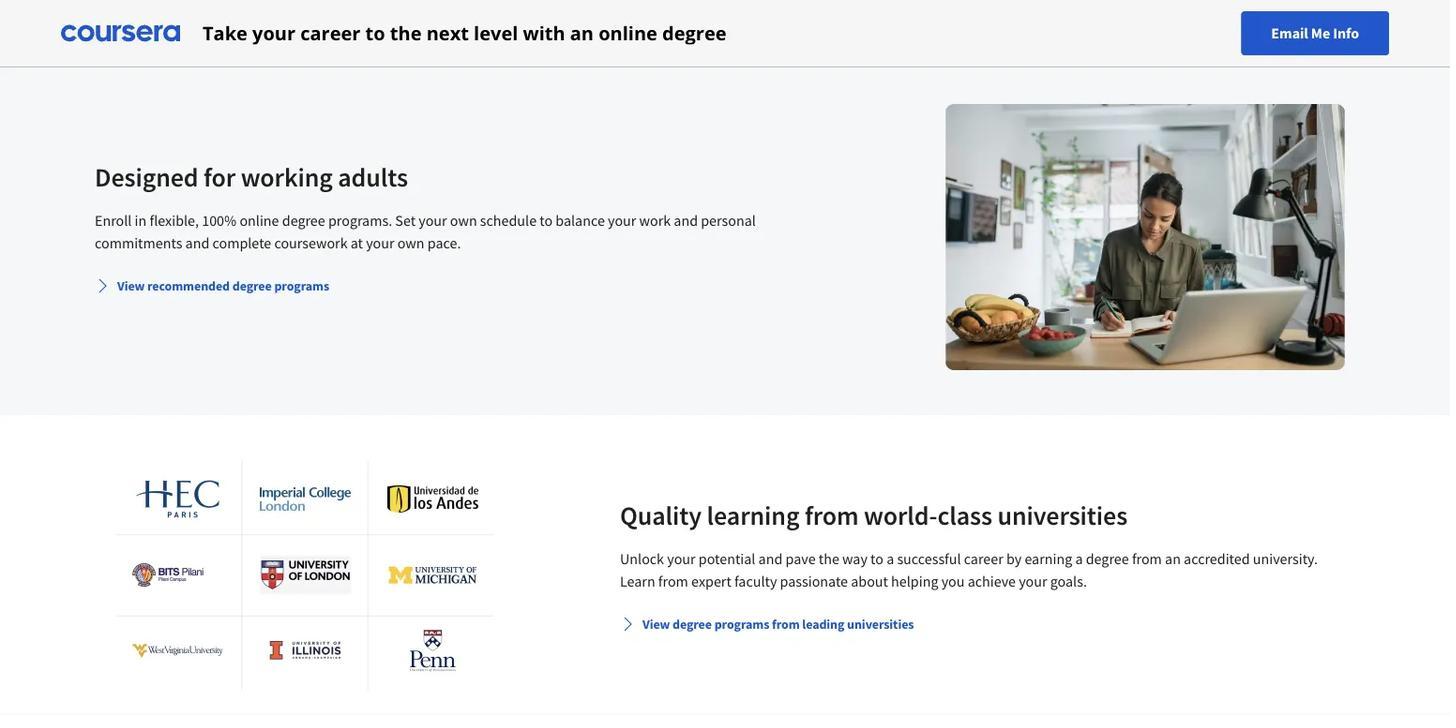 Task type: locate. For each thing, give the bounding box(es) containing it.
enroll in flexible, 100% online degree programs. set your own schedule to balance your work and personal commitments and complete coursework at your own pace.
[[95, 211, 756, 252]]

to left next
[[366, 20, 385, 46]]

0 vertical spatial and
[[674, 211, 698, 230]]

1 horizontal spatial online
[[599, 20, 658, 46]]

0 horizontal spatial an
[[570, 20, 594, 46]]

a up about
[[887, 550, 894, 569]]

1 horizontal spatial own
[[450, 211, 477, 230]]

degree inside unlock your potential and pave the way to a successful career by earning a degree from an accredited university. learn from expert faculty passionate about helping you achieve your goals.
[[1086, 550, 1129, 569]]

helping
[[891, 572, 939, 591]]

1 vertical spatial an
[[1165, 550, 1181, 569]]

from left leading in the right bottom of the page
[[772, 616, 800, 633]]

0 horizontal spatial view
[[117, 278, 145, 295]]

an left the accredited
[[1165, 550, 1181, 569]]

0 horizontal spatial universities
[[847, 616, 914, 633]]

0 horizontal spatial to
[[366, 20, 385, 46]]

an
[[570, 20, 594, 46], [1165, 550, 1181, 569]]

0 horizontal spatial career
[[300, 20, 361, 46]]

1 horizontal spatial programs
[[715, 616, 770, 633]]

way
[[843, 550, 868, 569]]

2 horizontal spatial to
[[871, 550, 884, 569]]

universities
[[998, 500, 1128, 532], [847, 616, 914, 633]]

working adults image
[[946, 104, 1345, 371]]

view recommended degree programs button
[[87, 269, 337, 303]]

your left work
[[608, 211, 636, 230]]

you
[[942, 572, 965, 591]]

me
[[1312, 24, 1331, 43]]

take your career to the next level with an online degree
[[203, 20, 727, 46]]

email
[[1272, 24, 1309, 43]]

degree
[[662, 20, 727, 46], [282, 211, 325, 230], [232, 278, 272, 295], [1086, 550, 1129, 569], [673, 616, 712, 633]]

view degree programs from leading universities
[[643, 616, 914, 633]]

enroll
[[95, 211, 132, 230]]

online up complete
[[240, 211, 279, 230]]

to inside enroll in flexible, 100% online degree programs. set your own schedule to balance your work and personal commitments and complete coursework at your own pace.
[[540, 211, 553, 230]]

career
[[300, 20, 361, 46], [964, 550, 1004, 569]]

universities down about
[[847, 616, 914, 633]]

programs down the faculty
[[715, 616, 770, 633]]

faculty
[[735, 572, 777, 591]]

from inside "dropdown button"
[[772, 616, 800, 633]]

universities up earning
[[998, 500, 1128, 532]]

view
[[117, 278, 145, 295], [643, 616, 670, 633]]

degree inside enroll in flexible, 100% online degree programs. set your own schedule to balance your work and personal commitments and complete coursework at your own pace.
[[282, 211, 325, 230]]

programs
[[274, 278, 329, 295], [715, 616, 770, 633]]

1 a from the left
[[887, 550, 894, 569]]

to left balance
[[540, 211, 553, 230]]

1 horizontal spatial to
[[540, 211, 553, 230]]

the left next
[[390, 20, 422, 46]]

by
[[1007, 550, 1022, 569]]

2 vertical spatial to
[[871, 550, 884, 569]]

2 horizontal spatial and
[[759, 550, 783, 569]]

to right way
[[871, 550, 884, 569]]

take
[[203, 20, 248, 46]]

the left way
[[819, 550, 840, 569]]

own
[[450, 211, 477, 230], [398, 234, 425, 252]]

0 vertical spatial universities
[[998, 500, 1128, 532]]

0 horizontal spatial online
[[240, 211, 279, 230]]

1 horizontal spatial view
[[643, 616, 670, 633]]

1 horizontal spatial and
[[674, 211, 698, 230]]

1 vertical spatial view
[[643, 616, 670, 633]]

1 horizontal spatial universities
[[998, 500, 1128, 532]]

universities inside "view degree programs from leading universities" "dropdown button"
[[847, 616, 914, 633]]

0 horizontal spatial own
[[398, 234, 425, 252]]

your right at at the left top
[[366, 234, 395, 252]]

1 horizontal spatial an
[[1165, 550, 1181, 569]]

2 vertical spatial and
[[759, 550, 783, 569]]

view for quality learning from world-class universities
[[643, 616, 670, 633]]

the
[[390, 20, 422, 46], [819, 550, 840, 569]]

unlock your potential and pave the way to a successful career by earning a degree from an accredited university. learn from expert faculty passionate about helping you achieve your goals.
[[620, 550, 1318, 591]]

set
[[395, 211, 416, 230]]

0 vertical spatial career
[[300, 20, 361, 46]]

a up goals.
[[1076, 550, 1083, 569]]

1 vertical spatial career
[[964, 550, 1004, 569]]

0 vertical spatial programs
[[274, 278, 329, 295]]

from left the accredited
[[1132, 550, 1162, 569]]

a
[[887, 550, 894, 569], [1076, 550, 1083, 569]]

universities for quality learning from world-class universities
[[998, 500, 1128, 532]]

to inside unlock your potential and pave the way to a successful career by earning a degree from an accredited university. learn from expert faculty passionate about helping you achieve your goals.
[[871, 550, 884, 569]]

next
[[427, 20, 469, 46]]

and
[[674, 211, 698, 230], [185, 234, 210, 252], [759, 550, 783, 569]]

your
[[252, 20, 296, 46], [419, 211, 447, 230], [608, 211, 636, 230], [366, 234, 395, 252], [667, 550, 696, 569], [1019, 572, 1048, 591]]

own up pace. at the top left of the page
[[450, 211, 477, 230]]

1 vertical spatial the
[[819, 550, 840, 569]]

coursework
[[274, 234, 348, 252]]

an right 'with'
[[570, 20, 594, 46]]

1 horizontal spatial a
[[1076, 550, 1083, 569]]

online
[[599, 20, 658, 46], [240, 211, 279, 230]]

view down commitments at left top
[[117, 278, 145, 295]]

0 horizontal spatial a
[[887, 550, 894, 569]]

1 vertical spatial and
[[185, 234, 210, 252]]

earning
[[1025, 550, 1073, 569]]

from
[[805, 500, 859, 532], [1132, 550, 1162, 569], [659, 572, 689, 591], [772, 616, 800, 633]]

view down learn
[[643, 616, 670, 633]]

0 horizontal spatial the
[[390, 20, 422, 46]]

your down earning
[[1019, 572, 1048, 591]]

with
[[523, 20, 565, 46]]

in
[[135, 211, 147, 230]]

goals.
[[1051, 572, 1087, 591]]

complete
[[213, 234, 271, 252]]

universities for view degree programs from leading universities
[[847, 616, 914, 633]]

0 horizontal spatial programs
[[274, 278, 329, 295]]

1 vertical spatial to
[[540, 211, 553, 230]]

schedule
[[480, 211, 537, 230]]

view inside dropdown button
[[117, 278, 145, 295]]

1 horizontal spatial the
[[819, 550, 840, 569]]

1 vertical spatial universities
[[847, 616, 914, 633]]

online right 'with'
[[599, 20, 658, 46]]

recommended
[[147, 278, 230, 295]]

0 vertical spatial view
[[117, 278, 145, 295]]

1 vertical spatial programs
[[715, 616, 770, 633]]

1 vertical spatial online
[[240, 211, 279, 230]]

1 vertical spatial own
[[398, 234, 425, 252]]

view degree programs from leading universities button
[[613, 608, 922, 642]]

programs down coursework
[[274, 278, 329, 295]]

own down "set"
[[398, 234, 425, 252]]

1 horizontal spatial career
[[964, 550, 1004, 569]]

class
[[938, 500, 993, 532]]

and right work
[[674, 211, 698, 230]]

personal
[[701, 211, 756, 230]]

from up way
[[805, 500, 859, 532]]

learning
[[707, 500, 800, 532]]

and up the faculty
[[759, 550, 783, 569]]

leading
[[802, 616, 845, 633]]

and down "100%" at top
[[185, 234, 210, 252]]

to
[[366, 20, 385, 46], [540, 211, 553, 230], [871, 550, 884, 569]]

view inside "dropdown button"
[[643, 616, 670, 633]]



Task type: describe. For each thing, give the bounding box(es) containing it.
world class universities such as hec paris imperial college london universidad de los andes bits pilani university of london university of michigan west virginia university university of illinois and university of pennsylvania image
[[105, 461, 505, 691]]

programs.
[[328, 211, 392, 230]]

adults
[[338, 161, 408, 194]]

view recommended degree programs
[[117, 278, 329, 295]]

quality
[[620, 500, 702, 532]]

0 vertical spatial an
[[570, 20, 594, 46]]

your right take
[[252, 20, 296, 46]]

email me info
[[1272, 24, 1360, 43]]

balance
[[556, 211, 605, 230]]

programs inside "view recommended degree programs" dropdown button
[[274, 278, 329, 295]]

potential
[[699, 550, 756, 569]]

pave
[[786, 550, 816, 569]]

expert
[[692, 572, 732, 591]]

100%
[[202, 211, 237, 230]]

about
[[851, 572, 888, 591]]

commitments
[[95, 234, 182, 252]]

for
[[204, 161, 236, 194]]

the inside unlock your potential and pave the way to a successful career by earning a degree from an accredited university. learn from expert faculty passionate about helping you achieve your goals.
[[819, 550, 840, 569]]

quality learning from world-class universities
[[620, 500, 1128, 532]]

designed
[[95, 161, 198, 194]]

from right learn
[[659, 572, 689, 591]]

your up pace. at the top left of the page
[[419, 211, 447, 230]]

achieve
[[968, 572, 1016, 591]]

0 horizontal spatial and
[[185, 234, 210, 252]]

work
[[639, 211, 671, 230]]

designed for working adults
[[95, 161, 408, 194]]

learn
[[620, 572, 656, 591]]

unlock
[[620, 550, 664, 569]]

online inside enroll in flexible, 100% online degree programs. set your own schedule to balance your work and personal commitments and complete coursework at your own pace.
[[240, 211, 279, 230]]

successful
[[897, 550, 961, 569]]

degree inside "dropdown button"
[[673, 616, 712, 633]]

flexible,
[[150, 211, 199, 230]]

world-
[[864, 500, 938, 532]]

info
[[1333, 24, 1360, 43]]

0 vertical spatial to
[[366, 20, 385, 46]]

university.
[[1253, 550, 1318, 569]]

2 a from the left
[[1076, 550, 1083, 569]]

0 vertical spatial the
[[390, 20, 422, 46]]

0 vertical spatial online
[[599, 20, 658, 46]]

0 vertical spatial own
[[450, 211, 477, 230]]

pace.
[[428, 234, 461, 252]]

coursera image
[[61, 18, 180, 48]]

an inside unlock your potential and pave the way to a successful career by earning a degree from an accredited university. learn from expert faculty passionate about helping you achieve your goals.
[[1165, 550, 1181, 569]]

your up expert
[[667, 550, 696, 569]]

view for designed for working adults
[[117, 278, 145, 295]]

and inside unlock your potential and pave the way to a successful career by earning a degree from an accredited university. learn from expert faculty passionate about helping you achieve your goals.
[[759, 550, 783, 569]]

career inside unlock your potential and pave the way to a successful career by earning a degree from an accredited university. learn from expert faculty passionate about helping you achieve your goals.
[[964, 550, 1004, 569]]

at
[[351, 234, 363, 252]]

level
[[474, 20, 518, 46]]

accredited
[[1184, 550, 1250, 569]]

passionate
[[780, 572, 848, 591]]

working
[[241, 161, 333, 194]]

email me info button
[[1242, 11, 1390, 55]]

degree inside dropdown button
[[232, 278, 272, 295]]

programs inside "view degree programs from leading universities" "dropdown button"
[[715, 616, 770, 633]]



Task type: vqa. For each thing, say whether or not it's contained in the screenshot.
michigan at top right
no



